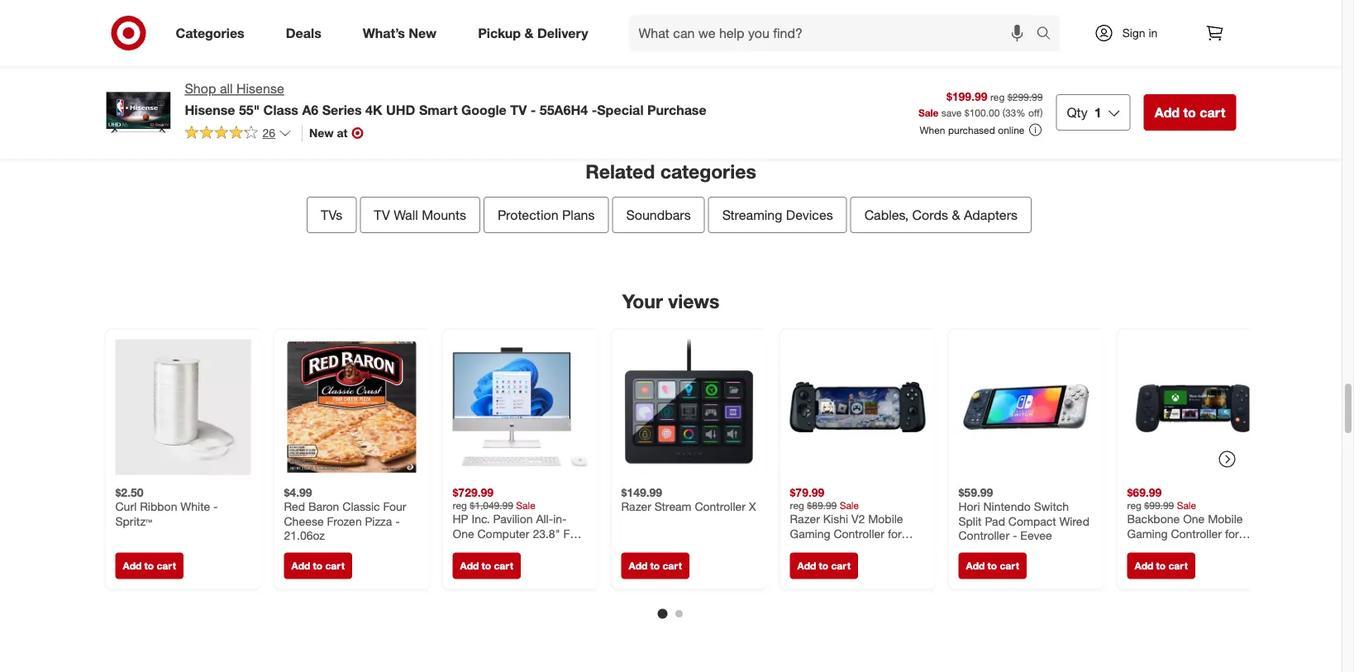 Task type: describe. For each thing, give the bounding box(es) containing it.
add right 1
[[1155, 104, 1180, 120]]

class
[[264, 102, 299, 118]]

black inside $69.99 reg $99.99 sale backbone one mobile gaming controller for iphone - black (lightning)
[[1175, 541, 1204, 556]]

smart
[[419, 102, 458, 118]]

cart for $149.99 razer stream controller x
[[663, 560, 682, 573]]

wall
[[394, 207, 418, 223]]

1 vertical spatial new
[[309, 126, 334, 140]]

pickup
[[478, 25, 521, 41]]

save
[[942, 106, 962, 119]]

frozen
[[327, 515, 362, 529]]

your
[[623, 290, 663, 313]]

cart for $2.50 curl ribbon white - spritz™
[[157, 560, 176, 573]]

cart for $79.99 reg $89.99 sale razer kishi v2 mobile gaming controller for iphone (lightning) - black
[[832, 560, 851, 573]]

gaming inside $79.99 reg $89.99 sale razer kishi v2 mobile gaming controller for iphone (lightning) - black
[[790, 527, 831, 541]]

$4.99
[[284, 486, 312, 500]]

search button
[[1029, 15, 1069, 55]]

qty 1
[[1067, 104, 1102, 120]]

protection plans link
[[484, 197, 609, 234]]

categories
[[661, 160, 757, 183]]

iphone inside $79.99 reg $89.99 sale razer kishi v2 mobile gaming controller for iphone (lightning) - black
[[790, 541, 826, 556]]

eevee
[[1021, 529, 1053, 544]]

razer inside $79.99 reg $89.99 sale razer kishi v2 mobile gaming controller for iphone (lightning) - black
[[790, 512, 820, 527]]

plans
[[562, 207, 595, 223]]

shop all hisense hisense 55" class a6 series 4k uhd smart google tv - 55a6h4 -special purchase
[[185, 81, 707, 118]]

hori nintendo switch split pad compact wired controller - eevee image
[[959, 340, 1095, 476]]

controller inside $79.99 reg $89.99 sale razer kishi v2 mobile gaming controller for iphone (lightning) - black
[[834, 527, 885, 541]]

purchased
[[949, 124, 996, 136]]

series
[[322, 102, 362, 118]]

add to cart for $79.99 reg $89.99 sale razer kishi v2 mobile gaming controller for iphone (lightning) - black
[[798, 560, 851, 573]]

add to cart button for $79.99 reg $89.99 sale razer kishi v2 mobile gaming controller for iphone (lightning) - black
[[790, 553, 858, 580]]

$79.99
[[790, 486, 825, 500]]

sale for $79.99
[[840, 500, 859, 512]]

your views
[[623, 290, 720, 313]]

(4
[[634, 46, 647, 65]]

cart for $4.99 red baron classic four cheese frozen pizza - 21.06oz
[[325, 560, 345, 573]]

(
[[1003, 106, 1006, 119]]

4k
[[366, 102, 383, 118]]

$729.99
[[453, 486, 494, 500]]

- inside $69.99 reg $99.99 sale backbone one mobile gaming controller for iphone - black (lightning)
[[1167, 541, 1171, 556]]

v2
[[852, 512, 865, 527]]

four
[[383, 500, 406, 515]]

$199.99
[[947, 89, 988, 103]]

what's new
[[363, 25, 437, 41]]

curl
[[115, 500, 137, 515]]

add to cart button for $149.99 razer stream controller x
[[622, 553, 690, 580]]

delivery
[[538, 25, 589, 41]]

What can we help you find? suggestions appear below search field
[[629, 15, 1041, 51]]

$149.99 razer stream controller x
[[622, 486, 756, 515]]

kishi
[[824, 512, 849, 527]]

nintendo
[[984, 500, 1031, 515]]

pickup & delivery link
[[464, 15, 609, 51]]

red
[[284, 500, 305, 515]]

what's
[[363, 25, 405, 41]]

26
[[263, 126, 275, 140]]

add for $2.50 curl ribbon white - spritz™
[[123, 560, 142, 573]]

add for $79.99 reg $89.99 sale razer kishi v2 mobile gaming controller for iphone (lightning) - black
[[798, 560, 817, 573]]

adapters
[[964, 207, 1018, 223]]

black inside $79.99 reg $89.99 sale razer kishi v2 mobile gaming controller for iphone (lightning) - black
[[895, 541, 923, 556]]

in
[[1149, 26, 1158, 40]]

$69.99
[[1128, 486, 1162, 500]]

add all 4 to cart button
[[714, 38, 836, 74]]

- inside $79.99 reg $89.99 sale razer kishi v2 mobile gaming controller for iphone (lightning) - black
[[887, 541, 891, 556]]

razer kishi v2 mobile gaming controller for iphone (lightning) - black image
[[790, 340, 926, 476]]

$299.99
[[1008, 91, 1043, 103]]

when
[[920, 124, 946, 136]]

0 vertical spatial &
[[525, 25, 534, 41]]

$99.99
[[1145, 500, 1175, 512]]

compact
[[1009, 515, 1057, 529]]

cables, cords & adapters link
[[851, 197, 1032, 234]]

sale for $729.99
[[516, 500, 536, 512]]

wired
[[1060, 515, 1090, 529]]

to for $149.99 razer stream controller x
[[651, 560, 660, 573]]

add to cart for $4.99 red baron classic four cheese frozen pizza - 21.06oz
[[292, 560, 345, 573]]

for inside $79.99 reg $89.99 sale razer kishi v2 mobile gaming controller for iphone (lightning) - black
[[888, 527, 902, 541]]

$729.99 reg $1,049.99 sale
[[453, 486, 536, 512]]

26 link
[[185, 125, 292, 144]]

soundbars
[[626, 207, 691, 223]]

search
[[1029, 27, 1069, 43]]

mobile inside $79.99 reg $89.99 sale razer kishi v2 mobile gaming controller for iphone (lightning) - black
[[869, 512, 904, 527]]

%
[[1017, 106, 1026, 119]]

$4.99 red baron classic four cheese frozen pizza - 21.06oz
[[284, 486, 406, 544]]

100.00
[[970, 106, 1000, 119]]

deals
[[286, 25, 322, 41]]

$59.99 hori nintendo switch split pad compact wired controller - eevee
[[959, 486, 1090, 544]]

a6
[[302, 102, 319, 118]]

when purchased online
[[920, 124, 1025, 136]]

controller inside $69.99 reg $99.99 sale backbone one mobile gaming controller for iphone - black (lightning)
[[1172, 527, 1223, 541]]

new inside what's new link
[[409, 25, 437, 41]]

cheese
[[284, 515, 324, 529]]

$
[[965, 106, 970, 119]]

add to cart button for $4.99 red baron classic four cheese frozen pizza - 21.06oz
[[284, 553, 352, 580]]

add inside button
[[725, 48, 750, 64]]

views
[[669, 290, 720, 313]]

1 vertical spatial tv
[[374, 207, 390, 223]]

to for $2.50 curl ribbon white - spritz™
[[144, 560, 154, 573]]

reg for $729.99
[[453, 500, 467, 512]]

pad
[[985, 515, 1006, 529]]

streaming devices
[[723, 207, 833, 223]]

sale for $69.99
[[1178, 500, 1197, 512]]

- inside $2.50 curl ribbon white - spritz™
[[213, 500, 218, 515]]

subtotal: $303.46 (4 items)
[[507, 46, 694, 65]]

related categories
[[586, 160, 757, 183]]

add to cart for $2.50 curl ribbon white - spritz™
[[123, 560, 176, 573]]

)
[[1041, 106, 1043, 119]]

curl ribbon white - spritz™ image
[[115, 340, 251, 476]]

sign in
[[1123, 26, 1158, 40]]

hori
[[959, 500, 981, 515]]

1 vertical spatial &
[[952, 207, 961, 223]]

streaming
[[723, 207, 783, 223]]

one
[[1184, 512, 1205, 527]]



Task type: vqa. For each thing, say whether or not it's contained in the screenshot.
'each' within Lemon - each link
no



Task type: locate. For each thing, give the bounding box(es) containing it.
1 (lightning) from the left
[[829, 541, 884, 556]]

55a6h4
[[540, 102, 588, 118]]

gaming
[[790, 527, 831, 541], [1128, 527, 1168, 541]]

$1,049.99
[[470, 500, 514, 512]]

at
[[337, 126, 348, 140]]

1 black from the left
[[895, 541, 923, 556]]

add all 4 to cart
[[725, 48, 825, 64]]

tv wall mounts
[[374, 207, 467, 223]]

red baron classic four cheese frozen pizza - 21.06oz image
[[284, 340, 420, 476]]

items)
[[652, 46, 694, 65]]

controller down $89.99
[[834, 527, 885, 541]]

cart
[[799, 48, 825, 64], [1200, 104, 1226, 120], [157, 560, 176, 573], [325, 560, 345, 573], [494, 560, 514, 573], [663, 560, 682, 573], [832, 560, 851, 573], [1000, 560, 1020, 573], [1169, 560, 1188, 573]]

what's new link
[[349, 15, 458, 51]]

0 horizontal spatial all
[[220, 81, 233, 97]]

all for shop
[[220, 81, 233, 97]]

add
[[725, 48, 750, 64], [1155, 104, 1180, 120], [123, 560, 142, 573], [292, 560, 310, 573], [460, 560, 479, 573], [629, 560, 648, 573], [798, 560, 817, 573], [967, 560, 985, 573], [1135, 560, 1154, 573]]

sale right $89.99
[[840, 500, 859, 512]]

cart for $69.99 reg $99.99 sale backbone one mobile gaming controller for iphone - black (lightning)
[[1169, 560, 1188, 573]]

reg inside "$199.99 reg $299.99 sale save $ 100.00 ( 33 % off )"
[[991, 91, 1005, 103]]

4
[[772, 48, 779, 64]]

hisense down shop
[[185, 102, 235, 118]]

subtotal:
[[507, 46, 570, 65]]

sign in link
[[1081, 15, 1184, 51]]

&
[[525, 25, 534, 41], [952, 207, 961, 223]]

1 mobile from the left
[[869, 512, 904, 527]]

deals link
[[272, 15, 342, 51]]

controller down hori
[[959, 529, 1010, 544]]

1 vertical spatial hisense
[[185, 102, 235, 118]]

purchase
[[648, 102, 707, 118]]

$69.99 reg $99.99 sale backbone one mobile gaming controller for iphone - black (lightning)
[[1128, 486, 1261, 556]]

related
[[586, 160, 655, 183]]

to for $59.99 hori nintendo switch split pad compact wired controller - eevee
[[988, 560, 998, 573]]

0 horizontal spatial new
[[309, 126, 334, 140]]

backbone
[[1128, 512, 1181, 527]]

protection plans
[[498, 207, 595, 223]]

sale inside $69.99 reg $99.99 sale backbone one mobile gaming controller for iphone - black (lightning)
[[1178, 500, 1197, 512]]

for inside $69.99 reg $99.99 sale backbone one mobile gaming controller for iphone - black (lightning)
[[1226, 527, 1240, 541]]

all left '4'
[[754, 48, 768, 64]]

white
[[181, 500, 210, 515]]

1 iphone from the left
[[790, 541, 826, 556]]

0 vertical spatial tv
[[511, 102, 527, 118]]

1 horizontal spatial black
[[1175, 541, 1204, 556]]

add down $89.99
[[798, 560, 817, 573]]

reg left '$99.99'
[[1128, 500, 1142, 512]]

online
[[999, 124, 1025, 136]]

pickup & delivery
[[478, 25, 589, 41]]

mobile right v2
[[869, 512, 904, 527]]

sale up when
[[919, 106, 939, 119]]

tvs link
[[307, 197, 357, 234]]

1 horizontal spatial (lightning)
[[1207, 541, 1261, 556]]

0 horizontal spatial black
[[895, 541, 923, 556]]

razer down $79.99
[[790, 512, 820, 527]]

reg
[[991, 91, 1005, 103], [453, 500, 467, 512], [790, 500, 805, 512], [1128, 500, 1142, 512]]

2 for from the left
[[1226, 527, 1240, 541]]

-
[[531, 102, 536, 118], [592, 102, 597, 118], [213, 500, 218, 515], [396, 515, 400, 529], [1013, 529, 1018, 544], [887, 541, 891, 556], [1167, 541, 1171, 556]]

cords
[[913, 207, 949, 223]]

new at
[[309, 126, 348, 140]]

1 horizontal spatial &
[[952, 207, 961, 223]]

add down 21.06oz
[[292, 560, 310, 573]]

controller
[[695, 500, 746, 515], [834, 527, 885, 541], [1172, 527, 1223, 541], [959, 529, 1010, 544]]

& up subtotal:
[[525, 25, 534, 41]]

1 horizontal spatial hisense
[[237, 81, 284, 97]]

1 for from the left
[[888, 527, 902, 541]]

sale right $1,049.99 in the bottom of the page
[[516, 500, 536, 512]]

(lightning) inside $69.99 reg $99.99 sale backbone one mobile gaming controller for iphone - black (lightning)
[[1207, 541, 1261, 556]]

2 mobile from the left
[[1209, 512, 1244, 527]]

add to cart for $59.99 hori nintendo switch split pad compact wired controller - eevee
[[967, 560, 1020, 573]]

cart inside button
[[799, 48, 825, 64]]

all inside button
[[754, 48, 768, 64]]

1 horizontal spatial mobile
[[1209, 512, 1244, 527]]

reg inside $69.99 reg $99.99 sale backbone one mobile gaming controller for iphone - black (lightning)
[[1128, 500, 1142, 512]]

- inside $4.99 red baron classic four cheese frozen pizza - 21.06oz
[[396, 515, 400, 529]]

reg for $69.99
[[1128, 500, 1142, 512]]

uhd
[[386, 102, 416, 118]]

controller inside the $149.99 razer stream controller x
[[695, 500, 746, 515]]

to for $79.99 reg $89.99 sale razer kishi v2 mobile gaming controller for iphone (lightning) - black
[[819, 560, 829, 573]]

1 horizontal spatial iphone
[[1128, 541, 1164, 556]]

new left the at
[[309, 126, 334, 140]]

- inside $59.99 hori nintendo switch split pad compact wired controller - eevee
[[1013, 529, 1018, 544]]

add to cart
[[1155, 104, 1226, 120], [123, 560, 176, 573], [292, 560, 345, 573], [460, 560, 514, 573], [629, 560, 682, 573], [798, 560, 851, 573], [967, 560, 1020, 573], [1135, 560, 1188, 573]]

gaming down '$99.99'
[[1128, 527, 1168, 541]]

$2.50
[[115, 486, 144, 500]]

0 horizontal spatial gaming
[[790, 527, 831, 541]]

protection
[[498, 207, 559, 223]]

0 horizontal spatial hisense
[[185, 102, 235, 118]]

razer stream controller x image
[[622, 340, 757, 476]]

0 vertical spatial new
[[409, 25, 437, 41]]

1 horizontal spatial new
[[409, 25, 437, 41]]

add to cart button for $69.99 reg $99.99 sale backbone one mobile gaming controller for iphone - black (lightning)
[[1128, 553, 1196, 580]]

add down spritz™
[[123, 560, 142, 573]]

add for $149.99 razer stream controller x
[[629, 560, 648, 573]]

2 (lightning) from the left
[[1207, 541, 1261, 556]]

sale for $199.99
[[919, 106, 939, 119]]

1 horizontal spatial gaming
[[1128, 527, 1168, 541]]

add down '$149.99'
[[629, 560, 648, 573]]

reg left $1,049.99 in the bottom of the page
[[453, 500, 467, 512]]

add to cart for $69.99 reg $99.99 sale backbone one mobile gaming controller for iphone - black (lightning)
[[1135, 560, 1188, 573]]

hp inc. pavilion all-in-one computer 23.8" fhd amd ryzen 5, 16 gb; 1 tb hdd ; 512 gb image
[[453, 340, 589, 476]]

cables, cords & adapters
[[865, 207, 1018, 223]]

0 horizontal spatial iphone
[[790, 541, 826, 556]]

1 horizontal spatial all
[[754, 48, 768, 64]]

0 vertical spatial hisense
[[237, 81, 284, 97]]

add to cart button for $59.99 hori nintendo switch split pad compact wired controller - eevee
[[959, 553, 1027, 580]]

controller left x
[[695, 500, 746, 515]]

add for $59.99 hori nintendo switch split pad compact wired controller - eevee
[[967, 560, 985, 573]]

1 vertical spatial all
[[220, 81, 233, 97]]

add left '4'
[[725, 48, 750, 64]]

55"
[[239, 102, 260, 118]]

all for add
[[754, 48, 768, 64]]

off
[[1029, 106, 1041, 119]]

(lightning) inside $79.99 reg $89.99 sale razer kishi v2 mobile gaming controller for iphone (lightning) - black
[[829, 541, 884, 556]]

new
[[409, 25, 437, 41], [309, 126, 334, 140]]

reg for $199.99
[[991, 91, 1005, 103]]

soundbars link
[[612, 197, 705, 234]]

backbone one mobile gaming controller for iphone - black (lightning) image
[[1128, 340, 1263, 476]]

iphone
[[790, 541, 826, 556], [1128, 541, 1164, 556]]

0 horizontal spatial for
[[888, 527, 902, 541]]

1 horizontal spatial razer
[[790, 512, 820, 527]]

image of hisense 55" class a6 series 4k uhd smart google tv - 55a6h4 -special purchase image
[[105, 79, 172, 146]]

add for $4.99 red baron classic four cheese frozen pizza - 21.06oz
[[292, 560, 310, 573]]

iphone down backbone
[[1128, 541, 1164, 556]]

hisense up 55"
[[237, 81, 284, 97]]

for right one
[[1226, 527, 1240, 541]]

gaming down $89.99
[[790, 527, 831, 541]]

to for $69.99 reg $99.99 sale backbone one mobile gaming controller for iphone - black (lightning)
[[1157, 560, 1166, 573]]

tv right google
[[511, 102, 527, 118]]

pizza
[[365, 515, 392, 529]]

controller down '$99.99'
[[1172, 527, 1223, 541]]

& right cords
[[952, 207, 961, 223]]

0 vertical spatial all
[[754, 48, 768, 64]]

tvs
[[321, 207, 343, 223]]

2 black from the left
[[1175, 541, 1204, 556]]

add for $69.99 reg $99.99 sale backbone one mobile gaming controller for iphone - black (lightning)
[[1135, 560, 1154, 573]]

special
[[597, 102, 644, 118]]

1
[[1095, 104, 1102, 120]]

reg for $79.99
[[790, 500, 805, 512]]

razer left the stream
[[622, 500, 652, 515]]

0 horizontal spatial razer
[[622, 500, 652, 515]]

0 horizontal spatial (lightning)
[[829, 541, 884, 556]]

mounts
[[422, 207, 467, 223]]

1 horizontal spatial for
[[1226, 527, 1240, 541]]

1 gaming from the left
[[790, 527, 831, 541]]

shop
[[185, 81, 216, 97]]

mobile inside $69.99 reg $99.99 sale backbone one mobile gaming controller for iphone - black (lightning)
[[1209, 512, 1244, 527]]

add down split
[[967, 560, 985, 573]]

google
[[462, 102, 507, 118]]

tv
[[511, 102, 527, 118], [374, 207, 390, 223]]

gaming inside $69.99 reg $99.99 sale backbone one mobile gaming controller for iphone - black (lightning)
[[1128, 527, 1168, 541]]

$59.99
[[959, 486, 994, 500]]

add down backbone
[[1135, 560, 1154, 573]]

all
[[754, 48, 768, 64], [220, 81, 233, 97]]

razer
[[622, 500, 652, 515], [790, 512, 820, 527]]

for right v2
[[888, 527, 902, 541]]

devices
[[786, 207, 833, 223]]

2 iphone from the left
[[1128, 541, 1164, 556]]

categories
[[176, 25, 245, 41]]

mobile right one
[[1209, 512, 1244, 527]]

$149.99
[[622, 486, 663, 500]]

tv wall mounts link
[[360, 197, 481, 234]]

0 horizontal spatial mobile
[[869, 512, 904, 527]]

reg inside $729.99 reg $1,049.99 sale
[[453, 500, 467, 512]]

33
[[1006, 106, 1017, 119]]

tv inside shop all hisense hisense 55" class a6 series 4k uhd smart google tv - 55a6h4 -special purchase
[[511, 102, 527, 118]]

all inside shop all hisense hisense 55" class a6 series 4k uhd smart google tv - 55a6h4 -special purchase
[[220, 81, 233, 97]]

split
[[959, 515, 982, 529]]

streaming devices link
[[709, 197, 848, 234]]

stream
[[655, 500, 692, 515]]

(lightning)
[[829, 541, 884, 556], [1207, 541, 1261, 556]]

sale inside $729.99 reg $1,049.99 sale
[[516, 500, 536, 512]]

iphone down 'kishi'
[[790, 541, 826, 556]]

controller inside $59.99 hori nintendo switch split pad compact wired controller - eevee
[[959, 529, 1010, 544]]

add to cart button for $2.50 curl ribbon white - spritz™
[[115, 553, 184, 580]]

all right shop
[[220, 81, 233, 97]]

black
[[895, 541, 923, 556], [1175, 541, 1204, 556]]

razer inside the $149.99 razer stream controller x
[[622, 500, 652, 515]]

0 horizontal spatial tv
[[374, 207, 390, 223]]

sign
[[1123, 26, 1146, 40]]

sale right '$99.99'
[[1178, 500, 1197, 512]]

sale inside $79.99 reg $89.99 sale razer kishi v2 mobile gaming controller for iphone (lightning) - black
[[840, 500, 859, 512]]

new right what's
[[409, 25, 437, 41]]

to for $4.99 red baron classic four cheese frozen pizza - 21.06oz
[[313, 560, 323, 573]]

iphone inside $69.99 reg $99.99 sale backbone one mobile gaming controller for iphone - black (lightning)
[[1128, 541, 1164, 556]]

cart for $59.99 hori nintendo switch split pad compact wired controller - eevee
[[1000, 560, 1020, 573]]

add to cart for $149.99 razer stream controller x
[[629, 560, 682, 573]]

switch
[[1034, 500, 1070, 515]]

tv left wall
[[374, 207, 390, 223]]

add down $1,049.99 in the bottom of the page
[[460, 560, 479, 573]]

reg left $89.99
[[790, 500, 805, 512]]

$199.99 reg $299.99 sale save $ 100.00 ( 33 % off )
[[919, 89, 1043, 119]]

1 horizontal spatial tv
[[511, 102, 527, 118]]

reg inside $79.99 reg $89.99 sale razer kishi v2 mobile gaming controller for iphone (lightning) - black
[[790, 500, 805, 512]]

21.06oz
[[284, 529, 325, 544]]

0 horizontal spatial &
[[525, 25, 534, 41]]

spritz™
[[115, 515, 152, 529]]

$2.50 curl ribbon white - spritz™
[[115, 486, 218, 529]]

reg up (
[[991, 91, 1005, 103]]

sale inside "$199.99 reg $299.99 sale save $ 100.00 ( 33 % off )"
[[919, 106, 939, 119]]

$79.99 reg $89.99 sale razer kishi v2 mobile gaming controller for iphone (lightning) - black
[[790, 486, 923, 556]]

2 gaming from the left
[[1128, 527, 1168, 541]]



